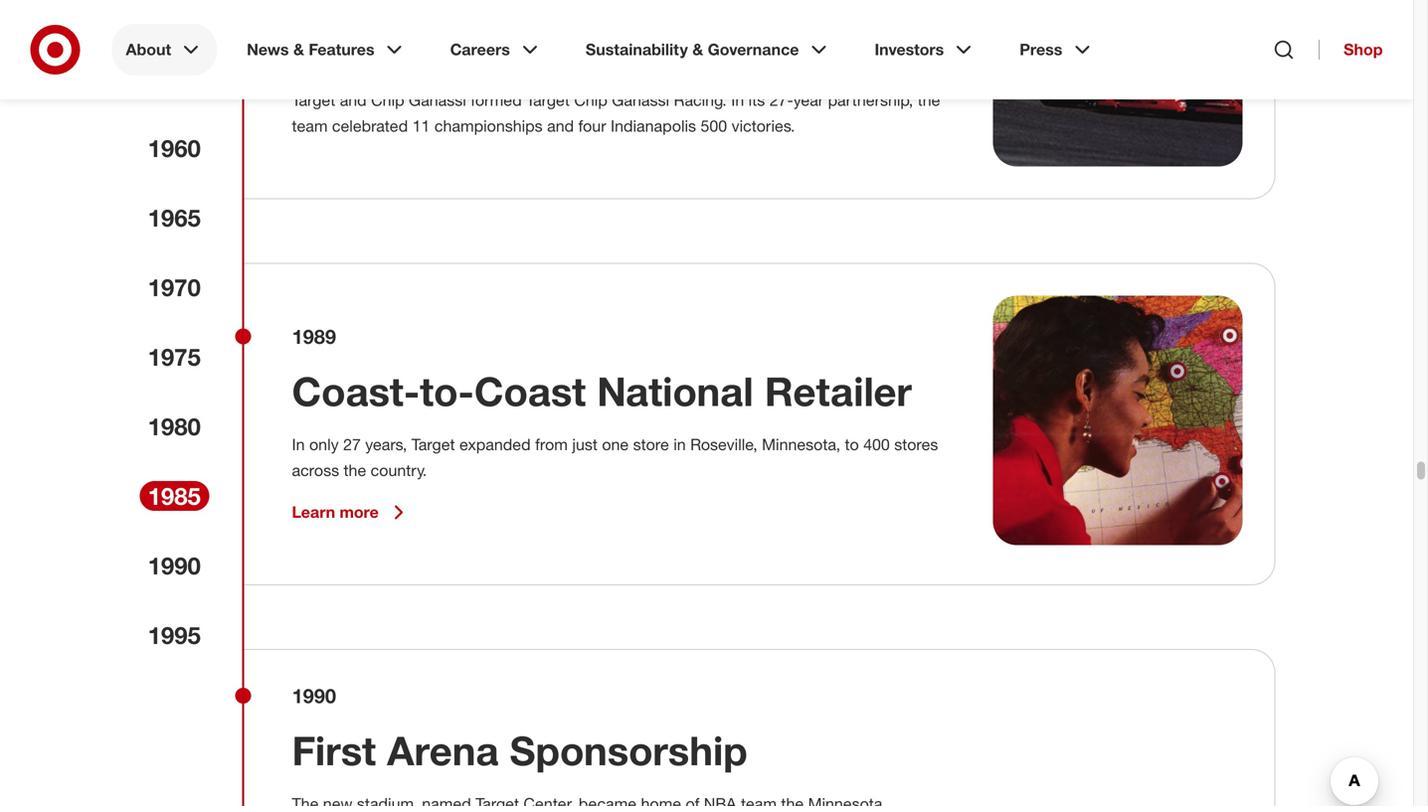 Task type: describe. For each thing, give the bounding box(es) containing it.
500
[[701, 116, 727, 136]]

target and chip ganassi formed target chip ganassi racing. in its 27-year partnership, the team celebrated 11 championships and four indianapolis 500 victories.
[[292, 91, 940, 136]]

country.
[[371, 461, 427, 481]]

investors link
[[861, 24, 990, 76]]

sustainability & governance link
[[572, 24, 845, 76]]

first arena sponsorship button
[[292, 726, 748, 776]]

championships
[[435, 116, 543, 136]]

about
[[126, 40, 171, 59]]

in inside in only 27 years, target expanded from just one store in roseville, minnesota, to 400 stores across the country.
[[292, 435, 305, 455]]

the inside target and chip ganassi formed target chip ganassi racing. in its 27-year partnership, the team celebrated 11 championships and four indianapolis 500 victories.
[[918, 91, 940, 110]]

just
[[572, 435, 598, 455]]

target inside the birth of target chip ganassi racing
[[527, 0, 645, 21]]

news & features
[[247, 40, 375, 59]]

1 horizontal spatial ganassi
[[612, 91, 669, 110]]

1960 link
[[140, 133, 209, 163]]

1985
[[148, 482, 201, 511]]

team
[[292, 116, 328, 136]]

retailer
[[765, 367, 912, 416]]

news
[[247, 40, 289, 59]]

learn more
[[292, 503, 379, 522]]

target inside in only 27 years, target expanded from just one store in roseville, minnesota, to 400 stores across the country.
[[412, 435, 455, 455]]

coast-to-coast national retailer
[[292, 367, 912, 416]]

1970
[[148, 273, 201, 302]]

expanded
[[460, 435, 531, 455]]

in only 27 years, target expanded from just one store in roseville, minnesota, to 400 stores across the country.
[[292, 435, 938, 481]]

store
[[633, 435, 669, 455]]

features
[[309, 40, 375, 59]]

minnesota,
[[762, 435, 841, 455]]

0 horizontal spatial and
[[340, 91, 367, 110]]

27
[[343, 435, 361, 455]]

400
[[864, 435, 890, 455]]

sponsorship
[[510, 727, 748, 775]]

arena
[[387, 727, 499, 775]]

in inside target and chip ganassi formed target chip ganassi racing. in its 27-year partnership, the team celebrated 11 championships and four indianapolis 500 victories.
[[731, 91, 744, 110]]

to-
[[420, 367, 474, 416]]

first arena sponsorship
[[292, 727, 748, 775]]

four
[[578, 116, 606, 136]]

formed
[[471, 91, 522, 110]]

target right formed in the top of the page
[[526, 91, 570, 110]]

coast-to-coast national retailer button
[[292, 367, 912, 417]]

1995
[[148, 621, 201, 650]]

27-
[[770, 91, 794, 110]]

careers link
[[436, 24, 556, 76]]

shop
[[1344, 40, 1383, 59]]

& for governance
[[693, 40, 703, 59]]

target up "team"
[[292, 91, 335, 110]]

more
[[340, 503, 379, 522]]

about link
[[112, 24, 217, 76]]

1980 link
[[140, 412, 209, 442]]

first
[[292, 727, 376, 775]]

indianapolis
[[611, 116, 696, 136]]

1965
[[148, 203, 201, 232]]

1970 link
[[140, 273, 209, 302]]

governance
[[708, 40, 799, 59]]

1 horizontal spatial chip
[[574, 91, 608, 110]]

across
[[292, 461, 339, 481]]

1995 link
[[140, 621, 209, 651]]



Task type: vqa. For each thing, say whether or not it's contained in the screenshot.
1970 LINK
yes



Task type: locate. For each thing, give the bounding box(es) containing it.
shop link
[[1319, 40, 1383, 60]]

the
[[918, 91, 940, 110], [344, 461, 366, 481]]

& up racing.
[[693, 40, 703, 59]]

of
[[478, 0, 516, 21]]

& inside 'link'
[[693, 40, 703, 59]]

1975 link
[[140, 342, 209, 372]]

national
[[597, 367, 754, 416]]

the down 27
[[344, 461, 366, 481]]

and up celebrated
[[340, 91, 367, 110]]

chip up four
[[574, 91, 608, 110]]

from
[[535, 435, 568, 455]]

careers
[[450, 40, 510, 59]]

1 horizontal spatial &
[[693, 40, 703, 59]]

ganassi
[[755, 0, 907, 21], [409, 91, 466, 110], [612, 91, 669, 110]]

birth
[[374, 0, 467, 21]]

the birth of target chip ganassi racing
[[292, 0, 907, 71]]

years,
[[365, 435, 407, 455]]

stores
[[894, 435, 938, 455]]

target
[[527, 0, 645, 21], [292, 91, 335, 110], [526, 91, 570, 110], [412, 435, 455, 455]]

sustainability & governance
[[586, 40, 799, 59]]

to
[[845, 435, 859, 455]]

1 vertical spatial 1990
[[292, 684, 336, 708]]

1975
[[148, 343, 201, 372]]

1 horizontal spatial and
[[547, 116, 574, 136]]

and left four
[[547, 116, 574, 136]]

the inside in only 27 years, target expanded from just one store in roseville, minnesota, to 400 stores across the country.
[[344, 461, 366, 481]]

its
[[749, 91, 765, 110]]

news & features link
[[233, 24, 420, 76]]

the
[[292, 0, 363, 21]]

1990 link
[[140, 551, 209, 581]]

1985 link
[[140, 481, 209, 511]]

0 horizontal spatial chip
[[371, 91, 404, 110]]

0 horizontal spatial the
[[344, 461, 366, 481]]

1960
[[148, 134, 201, 163]]

only
[[309, 435, 339, 455]]

2 & from the left
[[693, 40, 703, 59]]

ganassi up 11
[[409, 91, 466, 110]]

coast
[[474, 367, 586, 416]]

ganassi up the governance
[[755, 0, 907, 21]]

racing.
[[674, 91, 727, 110]]

0 horizontal spatial 1990
[[148, 552, 201, 580]]

0 vertical spatial 1990
[[148, 552, 201, 580]]

1 horizontal spatial the
[[918, 91, 940, 110]]

& right news
[[293, 40, 304, 59]]

1 horizontal spatial 1990
[[292, 684, 336, 708]]

in left only
[[292, 435, 305, 455]]

chip up celebrated
[[371, 91, 404, 110]]

sustainability
[[586, 40, 688, 59]]

partnership,
[[828, 91, 913, 110]]

1 vertical spatial the
[[344, 461, 366, 481]]

1965 link
[[140, 203, 209, 233]]

press
[[1020, 40, 1063, 59]]

in
[[674, 435, 686, 455]]

1 vertical spatial and
[[547, 116, 574, 136]]

chip inside the birth of target chip ganassi racing
[[656, 0, 743, 21]]

target up country.
[[412, 435, 455, 455]]

0 horizontal spatial in
[[292, 435, 305, 455]]

&
[[293, 40, 304, 59], [693, 40, 703, 59]]

2 horizontal spatial chip
[[656, 0, 743, 21]]

chip up sustainability & governance
[[656, 0, 743, 21]]

roseville,
[[690, 435, 758, 455]]

1 vertical spatial in
[[292, 435, 305, 455]]

and
[[340, 91, 367, 110], [547, 116, 574, 136]]

learn
[[292, 503, 335, 522]]

celebrated
[[332, 116, 408, 136]]

one
[[602, 435, 629, 455]]

year
[[794, 91, 824, 110]]

press link
[[1006, 24, 1108, 76]]

target up sustainability
[[527, 0, 645, 21]]

investors
[[875, 40, 944, 59]]

& for features
[[293, 40, 304, 59]]

in
[[731, 91, 744, 110], [292, 435, 305, 455]]

0 vertical spatial and
[[340, 91, 367, 110]]

racing
[[292, 22, 424, 71]]

0 horizontal spatial ganassi
[[409, 91, 466, 110]]

1989
[[292, 325, 336, 349]]

1 & from the left
[[293, 40, 304, 59]]

victories.
[[732, 116, 795, 136]]

1980
[[148, 412, 201, 441]]

a person looking at a map image
[[993, 296, 1243, 546]]

chip
[[656, 0, 743, 21], [371, 91, 404, 110], [574, 91, 608, 110]]

0 vertical spatial in
[[731, 91, 744, 110]]

ganassi up indianapolis
[[612, 91, 669, 110]]

1990 up 1995
[[148, 552, 201, 580]]

coast-
[[292, 367, 420, 416]]

ganassi inside the birth of target chip ganassi racing
[[755, 0, 907, 21]]

the down the investors link
[[918, 91, 940, 110]]

0 horizontal spatial &
[[293, 40, 304, 59]]

1 horizontal spatial in
[[731, 91, 744, 110]]

1990 up first
[[292, 684, 336, 708]]

in left its
[[731, 91, 744, 110]]

learn more button
[[292, 501, 411, 525]]

2 horizontal spatial ganassi
[[755, 0, 907, 21]]

a race car on a track image
[[993, 0, 1243, 167]]

11
[[412, 116, 430, 136]]

1990
[[148, 552, 201, 580], [292, 684, 336, 708]]

0 vertical spatial the
[[918, 91, 940, 110]]



